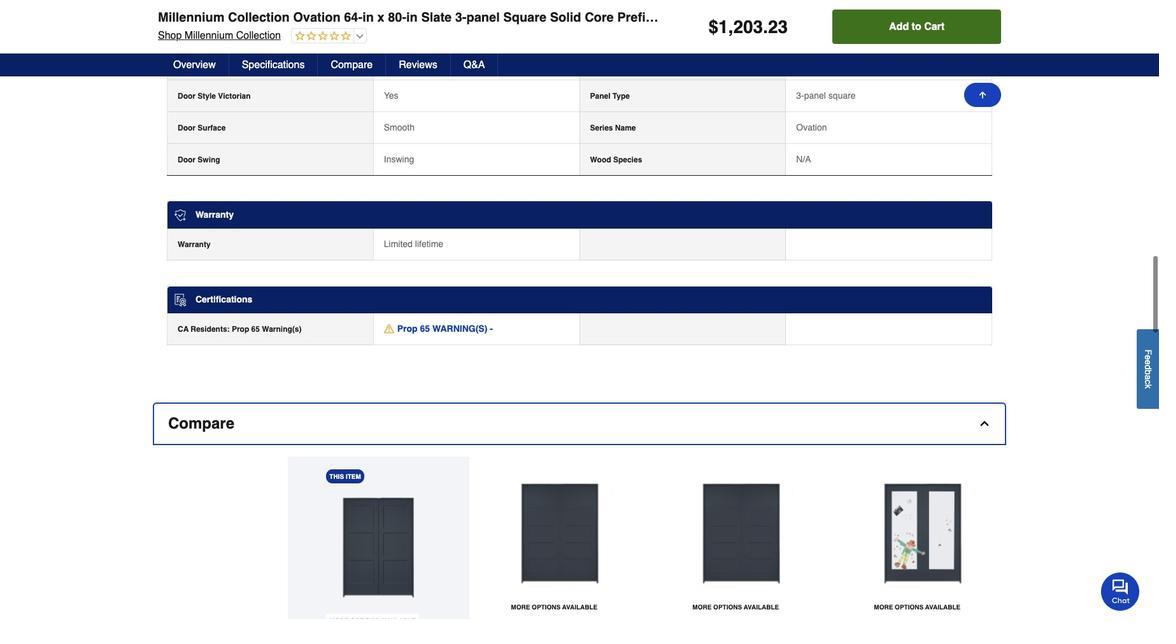 Task type: locate. For each thing, give the bounding box(es) containing it.
1 horizontal spatial panel
[[805, 90, 826, 101]]

2 more from the left
[[693, 604, 712, 611]]

frame
[[613, 60, 636, 69]]

add to cart
[[889, 21, 945, 32]]

panel left frame
[[590, 60, 611, 69]]

chat invite button image
[[1102, 572, 1140, 611]]

wood
[[590, 155, 611, 164]]

options for more options available cell related to american building supply ovation 64-in x 80-in slate dry erase board solid core prefinished mdf reversible/universal inswing double prehung interior door image
[[895, 604, 924, 611]]

1 vertical spatial compare button
[[154, 404, 1005, 444]]

millennium collection ovation 64-in x 80-in slate 3-panel square solid core prefinished mdf reversible/universal inswing double prehung interior door image
[[326, 497, 432, 602]]

panel left type
[[590, 92, 611, 101]]

0 vertical spatial inswing
[[846, 10, 893, 25]]

1 e from the top
[[1144, 355, 1154, 360]]

warning(s)
[[433, 324, 488, 334]]

options for more options available cell for millennium collection ovation 64-in x 80-in slate 5-panel equal solid core prefinished mdf reversible/universal inswing double prehung interior door image on the right bottom of the page
[[714, 604, 742, 611]]

1 horizontal spatial more options available cell
[[690, 600, 783, 614]]

shop millennium collection
[[158, 30, 281, 41]]

n/a
[[797, 58, 811, 69], [797, 154, 811, 164]]

panel
[[467, 10, 500, 25], [805, 90, 826, 101]]

0 horizontal spatial in
[[363, 10, 374, 25]]

2 style from the top
[[198, 60, 216, 69]]

3 available from the left
[[926, 604, 961, 611]]

1 vertical spatial 3-
[[797, 90, 805, 101]]

0 horizontal spatial compare
[[168, 415, 234, 433]]

available for more options available cell for millennium collection ovation 64-in x 80-in slate 5-panel equal solid core prefinished mdf reversible/universal inswing double prehung interior door image on the right bottom of the page
[[744, 604, 779, 611]]

1 horizontal spatial 65
[[420, 324, 430, 334]]

door down shop
[[178, 60, 196, 69]]

1 vertical spatial compare
[[168, 415, 234, 433]]

yes
[[384, 58, 399, 69], [384, 90, 399, 101]]

65
[[420, 324, 430, 334], [251, 325, 260, 334]]

inswing left to
[[846, 10, 893, 25]]

style left traditional
[[198, 60, 216, 69]]

panel type
[[590, 92, 630, 101]]

0 vertical spatial compare
[[331, 59, 373, 71]]

2 horizontal spatial more
[[874, 604, 893, 611]]

1 n/a from the top
[[797, 58, 811, 69]]

1 in from the left
[[363, 10, 374, 25]]

0 vertical spatial n/a
[[797, 58, 811, 69]]

prop 65 warning(s) -
[[397, 324, 493, 334]]

swing
[[198, 155, 220, 164]]

2 horizontal spatial more options available cell
[[871, 600, 964, 614]]

arrow up image
[[978, 90, 988, 100]]

more
[[511, 604, 530, 611], [693, 604, 712, 611], [874, 604, 893, 611]]

3 more options available from the left
[[874, 604, 961, 611]]

2 n/a from the top
[[797, 154, 811, 164]]

prop right prop65 warning image
[[397, 324, 418, 334]]

collection up rustic
[[228, 10, 290, 25]]

0 vertical spatial compare button
[[318, 54, 386, 76]]

3 style from the top
[[198, 92, 216, 101]]

more options available cell
[[508, 600, 601, 614], [690, 600, 783, 614], [871, 600, 964, 614]]

item
[[346, 473, 361, 481]]

2 horizontal spatial more options available
[[874, 604, 961, 611]]

1 horizontal spatial compare
[[331, 59, 373, 71]]

1 vertical spatial panel
[[590, 92, 611, 101]]

prehung
[[943, 10, 995, 25]]

1 vertical spatial style
[[198, 60, 216, 69]]

style left victorian
[[198, 92, 216, 101]]

more options available
[[511, 604, 598, 611], [693, 604, 779, 611], [874, 604, 961, 611]]

in left the slate
[[407, 10, 418, 25]]

style
[[198, 28, 216, 37], [198, 60, 216, 69], [198, 92, 216, 101]]

door for wood species
[[178, 155, 196, 164]]

2 vertical spatial style
[[198, 92, 216, 101]]

warning(s)
[[262, 325, 302, 334]]

1 more from the left
[[511, 604, 530, 611]]

traditional
[[218, 60, 257, 69]]

prop
[[397, 324, 418, 334], [232, 325, 249, 334]]

e up 'd' at right
[[1144, 355, 1154, 360]]

core
[[585, 10, 614, 25]]

3 more from the left
[[874, 604, 893, 611]]

available for more options available cell related to american building supply ovation 64-in x 80-in slate dry erase board solid core prefinished mdf reversible/universal inswing double prehung interior door image
[[926, 604, 961, 611]]

available
[[562, 604, 598, 611], [744, 604, 779, 611], [926, 604, 961, 611]]

-
[[490, 324, 493, 334]]

victorian
[[218, 92, 251, 101]]

.
[[763, 17, 768, 37]]

add
[[889, 21, 909, 32]]

2 more options available cell from the left
[[690, 600, 783, 614]]

style left rustic
[[198, 28, 216, 37]]

65 left warning(s)
[[420, 324, 430, 334]]

collection
[[228, 10, 290, 25], [236, 30, 281, 41]]

1 horizontal spatial available
[[744, 604, 779, 611]]

0 vertical spatial collection
[[228, 10, 290, 25]]

reversible/universal
[[717, 10, 842, 25]]

n/a for yes
[[797, 58, 811, 69]]

23
[[768, 17, 788, 37]]

ovation
[[293, 10, 341, 25], [797, 122, 827, 132]]

door for panel frame finish
[[178, 60, 196, 69]]

panel for n/a
[[590, 60, 611, 69]]

f e e d b a c k button
[[1137, 330, 1160, 409]]

door left surface
[[178, 123, 196, 132]]

lifetime
[[415, 239, 444, 249]]

1 vertical spatial collection
[[236, 30, 281, 41]]

mdf
[[690, 10, 713, 25]]

0 horizontal spatial panel
[[467, 10, 500, 25]]

series name
[[590, 123, 636, 132]]

$
[[709, 17, 719, 37]]

collection up specifications
[[236, 30, 281, 41]]

1 vertical spatial ovation
[[797, 122, 827, 132]]

0 vertical spatial 3-
[[455, 10, 467, 25]]

millennium up door style rustic
[[158, 10, 225, 25]]

0 horizontal spatial more options available
[[511, 604, 598, 611]]

q&a button
[[451, 54, 499, 76]]

more options available cell for millennium collection ovation 60-in x 80-in slate 5-panel equal solid core prefinished mdf reversible/universal inswing double prehung interior door image on the bottom of page
[[508, 600, 601, 614]]

surface
[[198, 123, 226, 132]]

options
[[532, 604, 561, 611], [714, 604, 742, 611], [895, 604, 924, 611]]

ovation down 3-panel square
[[797, 122, 827, 132]]

k
[[1144, 385, 1154, 389]]

3- right the slate
[[455, 10, 467, 25]]

yes left reviews on the left of page
[[384, 58, 399, 69]]

e up b on the bottom of the page
[[1144, 360, 1154, 365]]

specifications button
[[229, 54, 318, 76]]

in left x
[[363, 10, 374, 25]]

compare
[[331, 59, 373, 71], [168, 415, 234, 433]]

prop right the residents:
[[232, 325, 249, 334]]

0 horizontal spatial ovation
[[293, 10, 341, 25]]

residents:
[[191, 325, 230, 334]]

more for more options available cell for millennium collection ovation 64-in x 80-in slate 5-panel equal solid core prefinished mdf reversible/universal inswing double prehung interior door image on the right bottom of the page
[[693, 604, 712, 611]]

ca
[[178, 325, 189, 334]]

2 yes from the top
[[384, 90, 399, 101]]

0 horizontal spatial 65
[[251, 325, 260, 334]]

0 horizontal spatial options
[[532, 604, 561, 611]]

3-panel square
[[797, 90, 856, 101]]

0 vertical spatial yes
[[384, 58, 399, 69]]

2 e from the top
[[1144, 360, 1154, 365]]

0 vertical spatial ovation
[[293, 10, 341, 25]]

warranty down swing
[[196, 209, 234, 220]]

0 vertical spatial panel
[[590, 60, 611, 69]]

door style traditional
[[178, 60, 257, 69]]

door surface
[[178, 123, 226, 132]]

1 horizontal spatial ovation
[[797, 122, 827, 132]]

slate
[[421, 10, 452, 25]]

1 horizontal spatial more options available
[[693, 604, 779, 611]]

0 horizontal spatial 3-
[[455, 10, 467, 25]]

door right interior
[[1046, 10, 1076, 25]]

door for series name
[[178, 123, 196, 132]]

1 vertical spatial n/a
[[797, 154, 811, 164]]

1 vertical spatial yes
[[384, 90, 399, 101]]

0 horizontal spatial inswing
[[384, 154, 414, 164]]

a
[[1144, 375, 1154, 380]]

type
[[613, 92, 630, 101]]

name
[[615, 123, 636, 132]]

1 more options available from the left
[[511, 604, 598, 611]]

1 horizontal spatial in
[[407, 10, 418, 25]]

0 horizontal spatial more options available cell
[[508, 600, 601, 614]]

certifications
[[196, 294, 253, 305]]

b
[[1144, 370, 1154, 375]]

millennium up door style traditional
[[185, 30, 233, 41]]

1 options from the left
[[532, 604, 561, 611]]

1,203
[[719, 17, 763, 37]]

2 horizontal spatial options
[[895, 604, 924, 611]]

compare button
[[318, 54, 386, 76], [154, 404, 1005, 444]]

overview
[[173, 59, 216, 71]]

3 options from the left
[[895, 604, 924, 611]]

0 horizontal spatial more
[[511, 604, 530, 611]]

door left swing
[[178, 155, 196, 164]]

1 horizontal spatial inswing
[[846, 10, 893, 25]]

options for more options available cell associated with millennium collection ovation 60-in x 80-in slate 5-panel equal solid core prefinished mdf reversible/universal inswing double prehung interior door image on the bottom of page
[[532, 604, 561, 611]]

3-
[[455, 10, 467, 25], [797, 90, 805, 101]]

1 horizontal spatial prop
[[397, 324, 418, 334]]

smooth
[[384, 122, 415, 132]]

1 yes from the top
[[384, 58, 399, 69]]

0 horizontal spatial available
[[562, 604, 598, 611]]

1 available from the left
[[562, 604, 598, 611]]

2 panel from the top
[[590, 92, 611, 101]]

1 horizontal spatial 3-
[[797, 90, 805, 101]]

yes up the smooth
[[384, 90, 399, 101]]

65 left "warning(s)"
[[251, 325, 260, 334]]

1 more options available cell from the left
[[508, 600, 601, 614]]

2 more options available from the left
[[693, 604, 779, 611]]

ovation up zero stars image
[[293, 10, 341, 25]]

1 horizontal spatial options
[[714, 604, 742, 611]]

inswing down the smooth
[[384, 154, 414, 164]]

yes for n/a
[[384, 58, 399, 69]]

door
[[1046, 10, 1076, 25], [178, 28, 196, 37], [178, 60, 196, 69], [178, 92, 196, 101], [178, 123, 196, 132], [178, 155, 196, 164]]

specifications
[[242, 59, 305, 71]]

2 available from the left
[[744, 604, 779, 611]]

2 options from the left
[[714, 604, 742, 611]]

cart
[[925, 21, 945, 32]]

n/a for inswing
[[797, 154, 811, 164]]

millennium
[[158, 10, 225, 25], [185, 30, 233, 41]]

cell
[[326, 614, 419, 619]]

1 panel from the top
[[590, 60, 611, 69]]

1 horizontal spatial more
[[693, 604, 712, 611]]

rustic
[[218, 28, 241, 37]]

door down overview
[[178, 92, 196, 101]]

3 more options available cell from the left
[[871, 600, 964, 614]]

prop65 warning image
[[384, 324, 394, 334]]

square
[[504, 10, 547, 25]]

finish
[[638, 60, 660, 69]]

3- left square
[[797, 90, 805, 101]]

0 vertical spatial style
[[198, 28, 216, 37]]

in
[[363, 10, 374, 25], [407, 10, 418, 25]]

warranty up certifications
[[178, 240, 211, 249]]

2 horizontal spatial available
[[926, 604, 961, 611]]

door for panel type
[[178, 92, 196, 101]]

style for n/a
[[198, 60, 216, 69]]

door up overview
[[178, 28, 196, 37]]

inswing
[[846, 10, 893, 25], [384, 154, 414, 164]]

warranty
[[196, 209, 234, 220], [178, 240, 211, 249]]



Task type: vqa. For each thing, say whether or not it's contained in the screenshot.
1st THE FABRIC from right
no



Task type: describe. For each thing, give the bounding box(es) containing it.
ca residents: prop 65 warning(s)
[[178, 325, 302, 334]]

interior
[[998, 10, 1042, 25]]

prop inside prop 65 warning(s) - link
[[397, 324, 418, 334]]

compare for bottom compare button
[[168, 415, 234, 433]]

c
[[1144, 380, 1154, 385]]

0 vertical spatial millennium
[[158, 10, 225, 25]]

$ 1,203 . 23
[[709, 17, 788, 37]]

1 style from the top
[[198, 28, 216, 37]]

x
[[377, 10, 385, 25]]

species
[[614, 155, 642, 164]]

1 vertical spatial millennium
[[185, 30, 233, 41]]

panel for 3-panel square
[[590, 92, 611, 101]]

limited
[[384, 239, 413, 249]]

80-
[[388, 10, 407, 25]]

wood species
[[590, 155, 642, 164]]

0 vertical spatial warranty
[[196, 209, 234, 220]]

style for 3-panel square
[[198, 92, 216, 101]]

yes for 3-panel square
[[384, 90, 399, 101]]

more options available cell for millennium collection ovation 64-in x 80-in slate 5-panel equal solid core prefinished mdf reversible/universal inswing double prehung interior door image on the right bottom of the page
[[690, 600, 783, 614]]

chevron up image
[[979, 418, 991, 430]]

prop 65 warning(s) - link
[[384, 323, 493, 335]]

door style rustic
[[178, 28, 241, 37]]

d
[[1144, 365, 1154, 370]]

1 vertical spatial inswing
[[384, 154, 414, 164]]

add to cart button
[[833, 10, 1002, 44]]

this item
[[330, 473, 361, 481]]

overview button
[[161, 54, 229, 76]]

more options available for more options available cell associated with millennium collection ovation 60-in x 80-in slate 5-panel equal solid core prefinished mdf reversible/universal inswing double prehung interior door image on the bottom of page
[[511, 604, 598, 611]]

f e e d b a c k
[[1144, 350, 1154, 389]]

1 vertical spatial panel
[[805, 90, 826, 101]]

2 in from the left
[[407, 10, 418, 25]]

64-
[[344, 10, 363, 25]]

square
[[829, 90, 856, 101]]

to
[[912, 21, 922, 32]]

f
[[1144, 350, 1154, 355]]

millennium collection ovation 64-in x 80-in slate 5-panel equal solid core prefinished mdf reversible/universal inswing double prehung interior door image
[[690, 483, 795, 588]]

more options available for more options available cell for millennium collection ovation 64-in x 80-in slate 5-panel equal solid core prefinished mdf reversible/universal inswing double prehung interior door image on the right bottom of the page
[[693, 604, 779, 611]]

available for more options available cell associated with millennium collection ovation 60-in x 80-in slate 5-panel equal solid core prefinished mdf reversible/universal inswing double prehung interior door image on the bottom of page
[[562, 604, 598, 611]]

door style victorian
[[178, 92, 251, 101]]

reviews button
[[386, 54, 451, 76]]

more options available cell for american building supply ovation 64-in x 80-in slate dry erase board solid core prefinished mdf reversible/universal inswing double prehung interior door image
[[871, 600, 964, 614]]

double
[[897, 10, 940, 25]]

reviews
[[399, 59, 438, 71]]

this
[[330, 473, 344, 481]]

american building supply ovation 64-in x 80-in slate dry erase board solid core prefinished mdf reversible/universal inswing double prehung interior door image
[[871, 483, 976, 588]]

compare for compare button to the top
[[331, 59, 373, 71]]

millennium collection ovation 64-in x 80-in slate 3-panel square solid core prefinished mdf reversible/universal inswing double prehung interior door
[[158, 10, 1076, 25]]

1 vertical spatial warranty
[[178, 240, 211, 249]]

q&a
[[464, 59, 485, 71]]

more for more options available cell associated with millennium collection ovation 60-in x 80-in slate 5-panel equal solid core prefinished mdf reversible/universal inswing double prehung interior door image on the bottom of page
[[511, 604, 530, 611]]

solid
[[550, 10, 581, 25]]

more options available for more options available cell related to american building supply ovation 64-in x 80-in slate dry erase board solid core prefinished mdf reversible/universal inswing double prehung interior door image
[[874, 604, 961, 611]]

zero stars image
[[292, 31, 351, 43]]

prefinished
[[618, 10, 687, 25]]

millennium collection ovation 60-in x 80-in slate 5-panel equal solid core prefinished mdf reversible/universal inswing double prehung interior door image
[[508, 483, 613, 588]]

shop
[[158, 30, 182, 41]]

more for more options available cell related to american building supply ovation 64-in x 80-in slate dry erase board solid core prefinished mdf reversible/universal inswing double prehung interior door image
[[874, 604, 893, 611]]

series
[[590, 123, 613, 132]]

0 horizontal spatial prop
[[232, 325, 249, 334]]

0 vertical spatial panel
[[467, 10, 500, 25]]

limited lifetime
[[384, 239, 444, 249]]

door swing
[[178, 155, 220, 164]]

panel frame finish
[[590, 60, 660, 69]]



